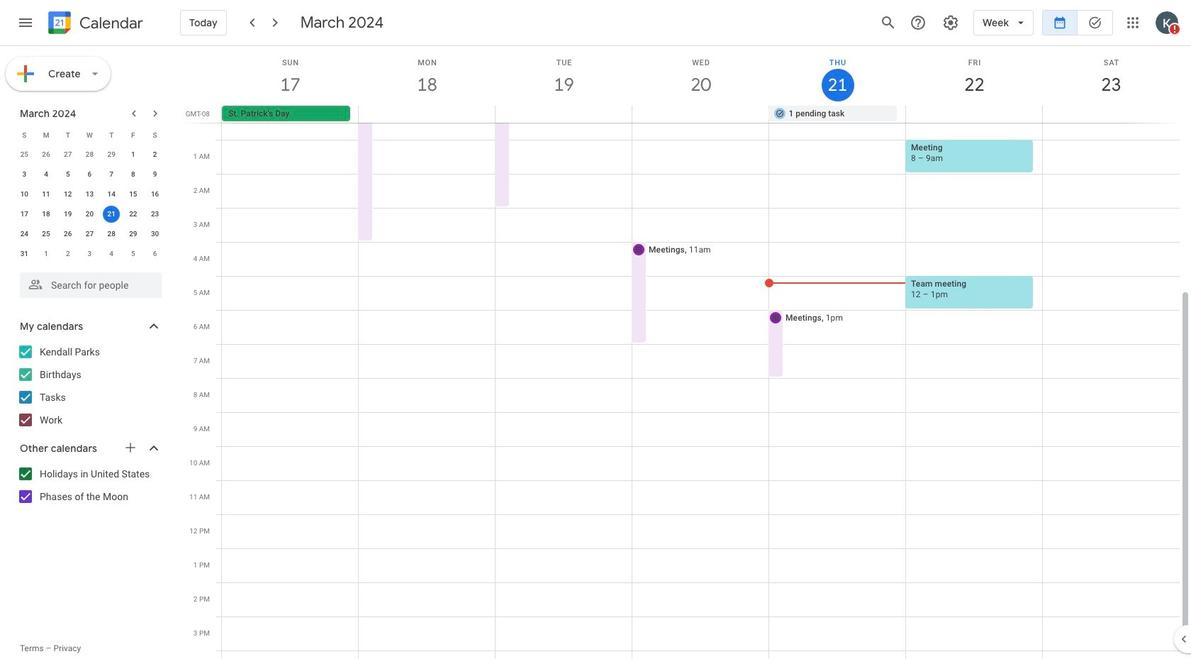 Task type: locate. For each thing, give the bounding box(es) containing it.
7 element
[[103, 166, 120, 183]]

8 element
[[125, 166, 142, 183]]

25 element
[[38, 226, 55, 243]]

5 element
[[59, 166, 76, 183]]

february 26 element
[[38, 146, 55, 163]]

12 element
[[59, 186, 76, 203]]

1 element
[[125, 146, 142, 163]]

april 1 element
[[38, 245, 55, 262]]

cell inside march 2024 'grid'
[[101, 204, 122, 224]]

11 element
[[38, 186, 55, 203]]

grid
[[182, 46, 1192, 659]]

cell
[[359, 106, 496, 123], [496, 106, 633, 123], [633, 106, 769, 123], [906, 106, 1043, 123], [1043, 106, 1180, 123], [101, 204, 122, 224]]

3 element
[[16, 166, 33, 183]]

9 element
[[147, 166, 164, 183]]

april 3 element
[[81, 245, 98, 262]]

my calendars list
[[3, 341, 176, 431]]

26 element
[[59, 226, 76, 243]]

settings menu image
[[943, 14, 960, 31]]

17 element
[[16, 206, 33, 223]]

april 2 element
[[59, 245, 76, 262]]

24 element
[[16, 226, 33, 243]]

february 29 element
[[103, 146, 120, 163]]

february 27 element
[[59, 146, 76, 163]]

6 element
[[81, 166, 98, 183]]

27 element
[[81, 226, 98, 243]]

13 element
[[81, 186, 98, 203]]

20 element
[[81, 206, 98, 223]]

10 element
[[16, 186, 33, 203]]

21, today element
[[103, 206, 120, 223]]

april 5 element
[[125, 245, 142, 262]]

row group
[[13, 145, 166, 264]]

None search field
[[0, 267, 176, 298]]

calendar element
[[45, 9, 143, 40]]

16 element
[[147, 186, 164, 203]]

heading
[[77, 15, 143, 32]]

2 element
[[147, 146, 164, 163]]

row
[[216, 106, 1192, 123], [13, 125, 166, 145], [13, 145, 166, 165], [13, 165, 166, 184], [13, 184, 166, 204], [13, 204, 166, 224], [13, 224, 166, 244], [13, 244, 166, 264]]



Task type: vqa. For each thing, say whether or not it's contained in the screenshot.
april 6 element
yes



Task type: describe. For each thing, give the bounding box(es) containing it.
other calendars list
[[3, 463, 176, 508]]

april 4 element
[[103, 245, 120, 262]]

4 element
[[38, 166, 55, 183]]

19 element
[[59, 206, 76, 223]]

28 element
[[103, 226, 120, 243]]

heading inside calendar element
[[77, 15, 143, 32]]

23 element
[[147, 206, 164, 223]]

march 2024 grid
[[13, 125, 166, 264]]

main drawer image
[[17, 14, 34, 31]]

Search for people text field
[[28, 272, 153, 298]]

18 element
[[38, 206, 55, 223]]

31 element
[[16, 245, 33, 262]]

february 25 element
[[16, 146, 33, 163]]

30 element
[[147, 226, 164, 243]]

22 element
[[125, 206, 142, 223]]

15 element
[[125, 186, 142, 203]]

add other calendars image
[[123, 441, 138, 455]]

april 6 element
[[147, 245, 164, 262]]

february 28 element
[[81, 146, 98, 163]]

29 element
[[125, 226, 142, 243]]

14 element
[[103, 186, 120, 203]]



